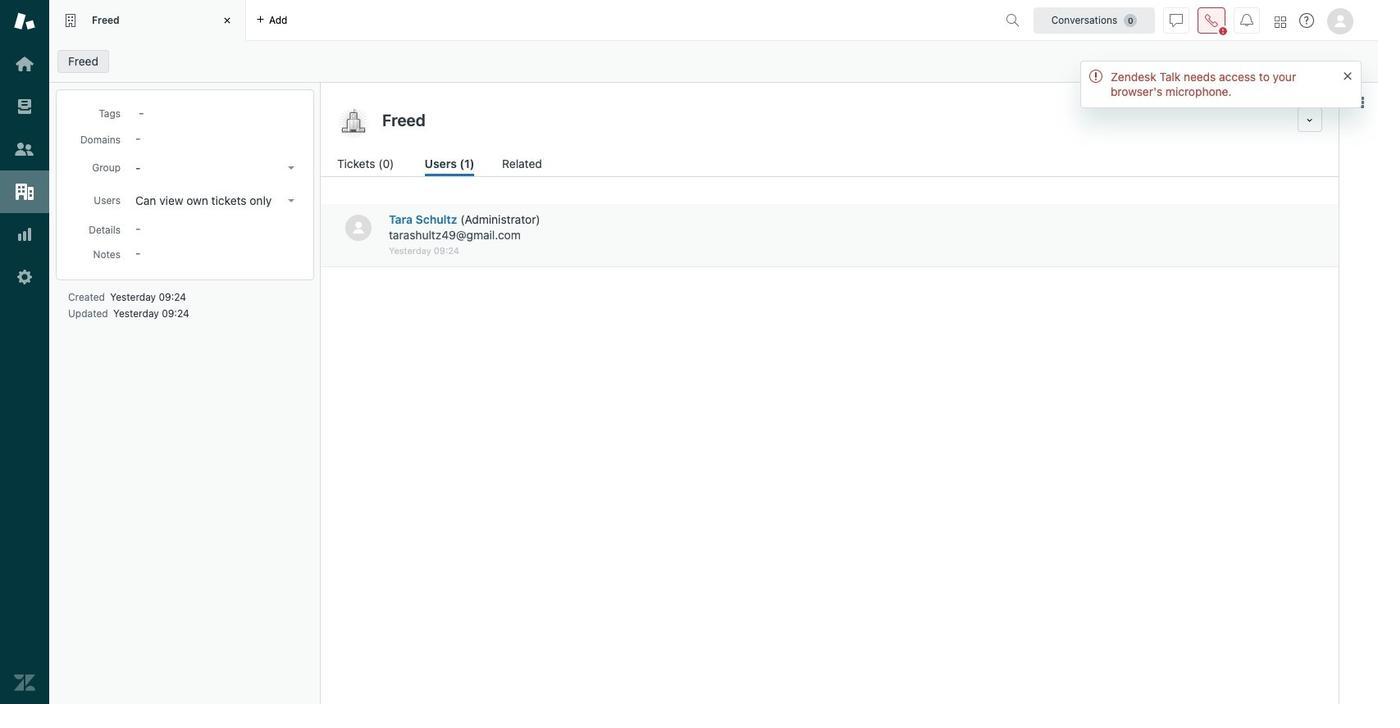 Task type: locate. For each thing, give the bounding box(es) containing it.
admin image
[[14, 267, 35, 288]]

secondary element
[[49, 45, 1378, 78]]

zendesk products image
[[1275, 16, 1286, 27]]

views image
[[14, 96, 35, 117]]

close image
[[219, 12, 235, 29]]

tabs tab list
[[49, 0, 999, 41]]

None text field
[[377, 107, 1291, 132]]

apps image
[[1352, 96, 1365, 109]]

notifications image
[[1240, 14, 1253, 27]]

get started image
[[14, 53, 35, 75]]

tab
[[49, 0, 246, 41]]

icon_org image
[[337, 107, 370, 140]]



Task type: vqa. For each thing, say whether or not it's contained in the screenshot.
heading
no



Task type: describe. For each thing, give the bounding box(es) containing it.
button displays agent's chat status as invisible. image
[[1170, 14, 1183, 27]]

- field
[[132, 103, 301, 121]]

arrow down image
[[288, 199, 295, 203]]

arrow down image
[[288, 167, 295, 170]]

organizations image
[[14, 181, 35, 203]]

reporting image
[[14, 224, 35, 245]]

zendesk image
[[14, 673, 35, 694]]

customers image
[[14, 139, 35, 160]]

zendesk support image
[[14, 11, 35, 32]]

main element
[[0, 0, 49, 705]]

get help image
[[1299, 13, 1314, 28]]



